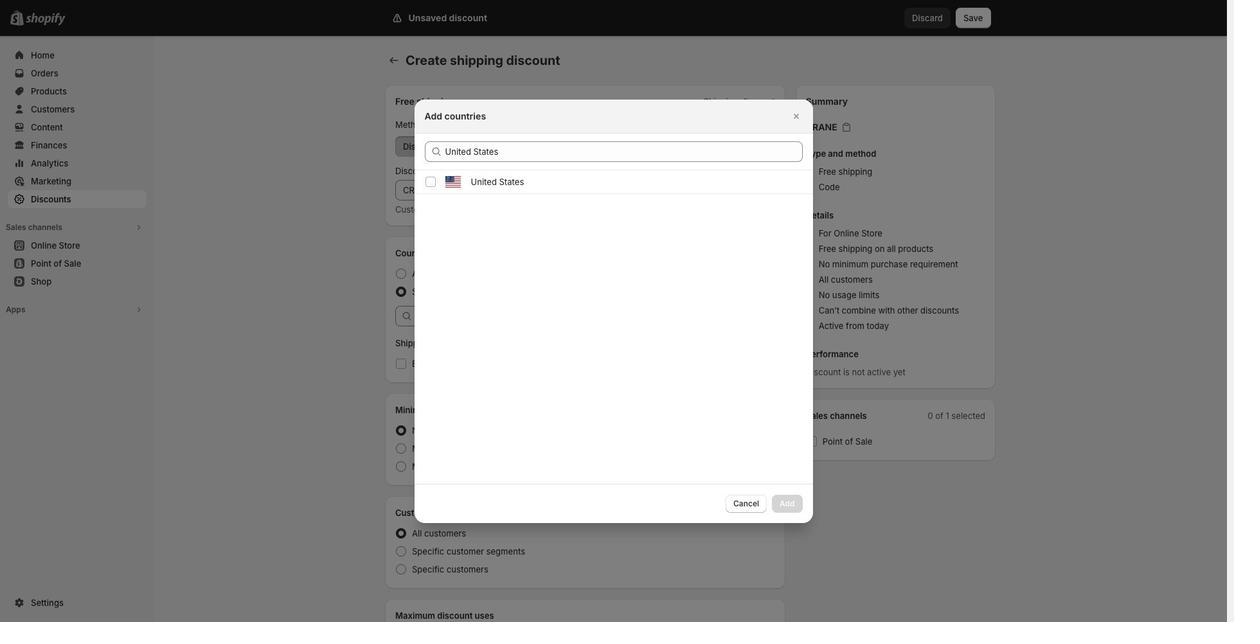 Task type: vqa. For each thing, say whether or not it's contained in the screenshot.
SHOPIFY image
yes



Task type: describe. For each thing, give the bounding box(es) containing it.
shopify image
[[26, 13, 66, 26]]



Task type: locate. For each thing, give the bounding box(es) containing it.
dialog
[[0, 99, 1228, 523]]

Search countries text field
[[445, 141, 803, 162]]



